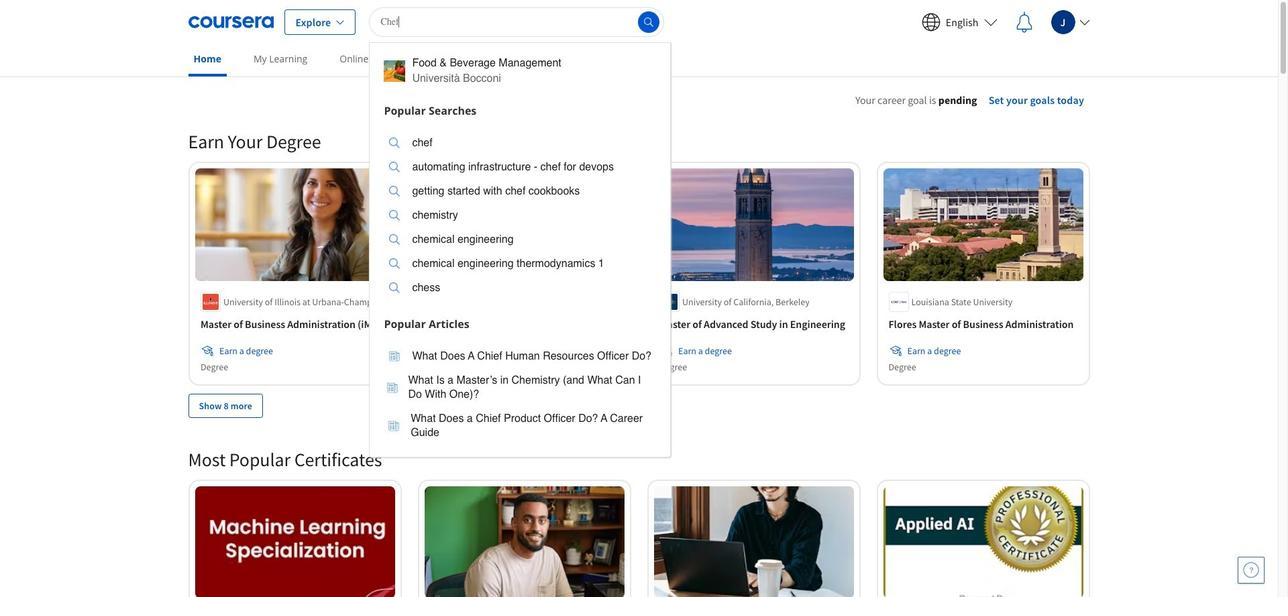 Task type: locate. For each thing, give the bounding box(es) containing it.
What do you want to learn? text field
[[369, 7, 664, 37]]

0 vertical spatial list box
[[370, 122, 670, 312]]

most popular certificates collection element
[[180, 426, 1098, 597]]

None search field
[[369, 7, 671, 457]]

1 vertical spatial list box
[[370, 336, 670, 457]]

suggestion image image
[[384, 60, 405, 82], [389, 138, 400, 148], [389, 162, 400, 172], [389, 186, 400, 197], [389, 210, 400, 221], [389, 234, 400, 245], [389, 258, 400, 269], [389, 282, 400, 293], [389, 351, 400, 362], [387, 382, 398, 393], [389, 420, 399, 431]]

coursera image
[[188, 11, 273, 33]]

list box
[[370, 122, 670, 312], [370, 336, 670, 457]]

autocomplete results list box
[[369, 42, 671, 457]]

region
[[799, 111, 1235, 244]]



Task type: describe. For each thing, give the bounding box(es) containing it.
1 list box from the top
[[370, 122, 670, 312]]

earn your degree collection element
[[180, 108, 1098, 439]]

help center image
[[1243, 562, 1259, 578]]

2 list box from the top
[[370, 336, 670, 457]]



Task type: vqa. For each thing, say whether or not it's contained in the screenshot.
Help Center Icon
yes



